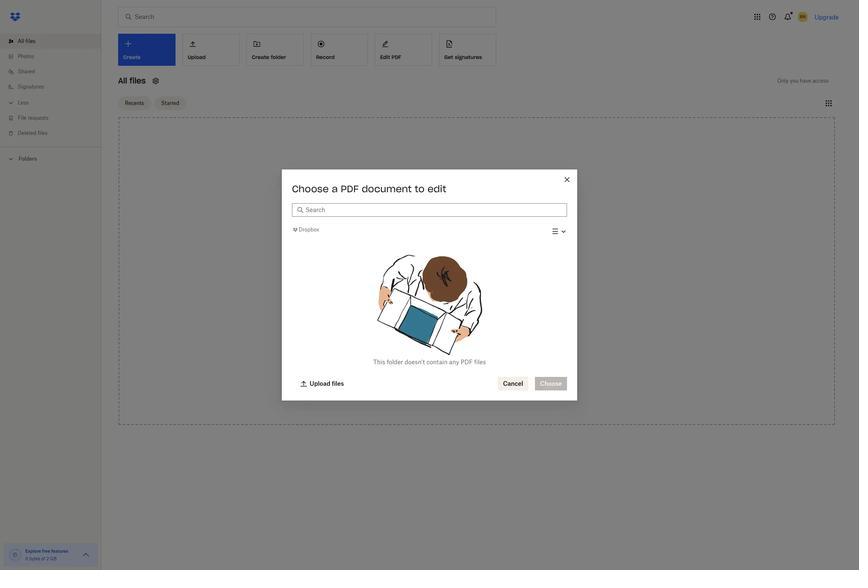 Task type: vqa. For each thing, say whether or not it's contained in the screenshot.
experience
no



Task type: describe. For each thing, give the bounding box(es) containing it.
deleted
[[18, 130, 36, 136]]

folders
[[19, 156, 37, 162]]

quota usage element
[[8, 549, 22, 562]]

record button
[[311, 34, 368, 66]]

create folder
[[252, 54, 286, 60]]

cancel button
[[498, 377, 528, 391]]

upload
[[310, 380, 330, 387]]

recents button
[[118, 96, 151, 110]]

this folder doesn't contain any pdf files
[[373, 359, 486, 366]]

2
[[46, 557, 49, 562]]

folder for create
[[271, 54, 286, 60]]

you
[[790, 78, 799, 84]]

drop files here to upload
[[442, 271, 511, 278]]

create folder button
[[246, 34, 304, 66]]

free
[[42, 549, 50, 554]]

file
[[18, 115, 26, 121]]

a
[[332, 183, 338, 195]]

less
[[18, 100, 29, 106]]

file requests link
[[7, 111, 101, 126]]

upload files
[[310, 380, 344, 387]]

recents
[[125, 100, 144, 106]]

signatures
[[18, 84, 44, 90]]

record
[[316, 54, 335, 60]]

0 horizontal spatial pdf
[[341, 183, 359, 195]]

have
[[800, 78, 811, 84]]

doesn't
[[405, 359, 425, 366]]

1 horizontal spatial all files
[[118, 76, 146, 86]]

edit pdf
[[380, 54, 401, 60]]

files inside list item
[[26, 38, 35, 44]]

create
[[252, 54, 269, 60]]

get
[[444, 54, 453, 60]]

dropbox
[[299, 227, 319, 233]]

all inside all files link
[[18, 38, 24, 44]]

choose a pdf document to edit
[[292, 183, 446, 195]]

explore free features 0 bytes of 2 gb
[[25, 549, 68, 562]]

shared
[[18, 68, 35, 75]]

dropbox link
[[292, 226, 319, 234]]

of
[[41, 557, 45, 562]]

0
[[25, 557, 28, 562]]

dropbox image
[[7, 8, 24, 25]]

files right any
[[474, 359, 486, 366]]

upgrade
[[815, 13, 839, 20]]

deleted files
[[18, 130, 48, 136]]

any
[[449, 359, 459, 366]]

explore
[[25, 549, 41, 554]]

files right deleted
[[38, 130, 48, 136]]

get signatures button
[[439, 34, 496, 66]]

edit
[[380, 54, 390, 60]]

only
[[777, 78, 789, 84]]

deleted files link
[[7, 126, 101, 141]]

requests
[[28, 115, 48, 121]]

features
[[51, 549, 68, 554]]

gb
[[50, 557, 57, 562]]

files up recents
[[130, 76, 146, 86]]

files left here
[[458, 271, 469, 278]]

cancel
[[503, 380, 523, 387]]

files inside button
[[332, 380, 344, 387]]



Task type: locate. For each thing, give the bounding box(es) containing it.
1 vertical spatial all
[[118, 76, 127, 86]]

folders button
[[0, 152, 101, 165]]

contain
[[427, 359, 448, 366]]

files
[[26, 38, 35, 44], [130, 76, 146, 86], [38, 130, 48, 136], [458, 271, 469, 278], [474, 359, 486, 366], [332, 380, 344, 387]]

signatures
[[455, 54, 482, 60]]

edit pdf button
[[375, 34, 432, 66]]

upload files button
[[295, 377, 349, 391]]

1 vertical spatial all files
[[118, 76, 146, 86]]

pdf right any
[[461, 359, 473, 366]]

upload
[[492, 271, 511, 278]]

choose a pdf document to edit dialog
[[282, 170, 577, 401]]

1 horizontal spatial pdf
[[392, 54, 401, 60]]

all up recents
[[118, 76, 127, 86]]

0 vertical spatial all
[[18, 38, 24, 44]]

pdf right edit
[[392, 54, 401, 60]]

folder for this
[[387, 359, 403, 366]]

0 vertical spatial pdf
[[392, 54, 401, 60]]

pdf right a
[[341, 183, 359, 195]]

1 horizontal spatial to
[[485, 271, 491, 278]]

signatures link
[[7, 79, 101, 95]]

list containing all files
[[0, 29, 101, 147]]

2 horizontal spatial pdf
[[461, 359, 473, 366]]

2 vertical spatial pdf
[[461, 359, 473, 366]]

1 vertical spatial to
[[485, 271, 491, 278]]

Search text field
[[306, 206, 562, 215]]

to inside dialog
[[415, 183, 425, 195]]

all up photos on the top left
[[18, 38, 24, 44]]

1 horizontal spatial all
[[118, 76, 127, 86]]

pdf
[[392, 54, 401, 60], [341, 183, 359, 195], [461, 359, 473, 366]]

to
[[415, 183, 425, 195], [485, 271, 491, 278]]

photos link
[[7, 49, 101, 64]]

all files up recents
[[118, 76, 146, 86]]

all files inside list item
[[18, 38, 35, 44]]

1 horizontal spatial folder
[[387, 359, 403, 366]]

folder right create
[[271, 54, 286, 60]]

0 vertical spatial folder
[[271, 54, 286, 60]]

less image
[[7, 99, 15, 107]]

list
[[0, 29, 101, 147]]

photos
[[18, 53, 34, 59]]

access
[[813, 78, 829, 84]]

to right here
[[485, 271, 491, 278]]

this
[[373, 359, 385, 366]]

drop
[[442, 271, 456, 278]]

edit
[[428, 183, 446, 195]]

files right the upload
[[332, 380, 344, 387]]

only you have access
[[777, 78, 829, 84]]

all
[[18, 38, 24, 44], [118, 76, 127, 86]]

all files
[[18, 38, 35, 44], [118, 76, 146, 86]]

choose
[[292, 183, 329, 195]]

folder
[[271, 54, 286, 60], [387, 359, 403, 366]]

bytes
[[29, 557, 40, 562]]

starred button
[[154, 96, 186, 110]]

folder inside button
[[271, 54, 286, 60]]

to left edit
[[415, 183, 425, 195]]

0 horizontal spatial all files
[[18, 38, 35, 44]]

all files up photos on the top left
[[18, 38, 35, 44]]

0 vertical spatial to
[[415, 183, 425, 195]]

all files link
[[7, 34, 101, 49]]

upgrade link
[[815, 13, 839, 20]]

get signatures
[[444, 54, 482, 60]]

here
[[471, 271, 483, 278]]

shared link
[[7, 64, 101, 79]]

document
[[362, 183, 412, 195]]

0 horizontal spatial all
[[18, 38, 24, 44]]

folder inside choose a pdf document to edit dialog
[[387, 359, 403, 366]]

1 vertical spatial folder
[[387, 359, 403, 366]]

folder right this
[[387, 359, 403, 366]]

file requests
[[18, 115, 48, 121]]

pdf inside button
[[392, 54, 401, 60]]

files up photos on the top left
[[26, 38, 35, 44]]

starred
[[161, 100, 179, 106]]

all files list item
[[0, 34, 101, 49]]

1 vertical spatial pdf
[[341, 183, 359, 195]]

0 horizontal spatial to
[[415, 183, 425, 195]]

0 vertical spatial all files
[[18, 38, 35, 44]]

0 horizontal spatial folder
[[271, 54, 286, 60]]



